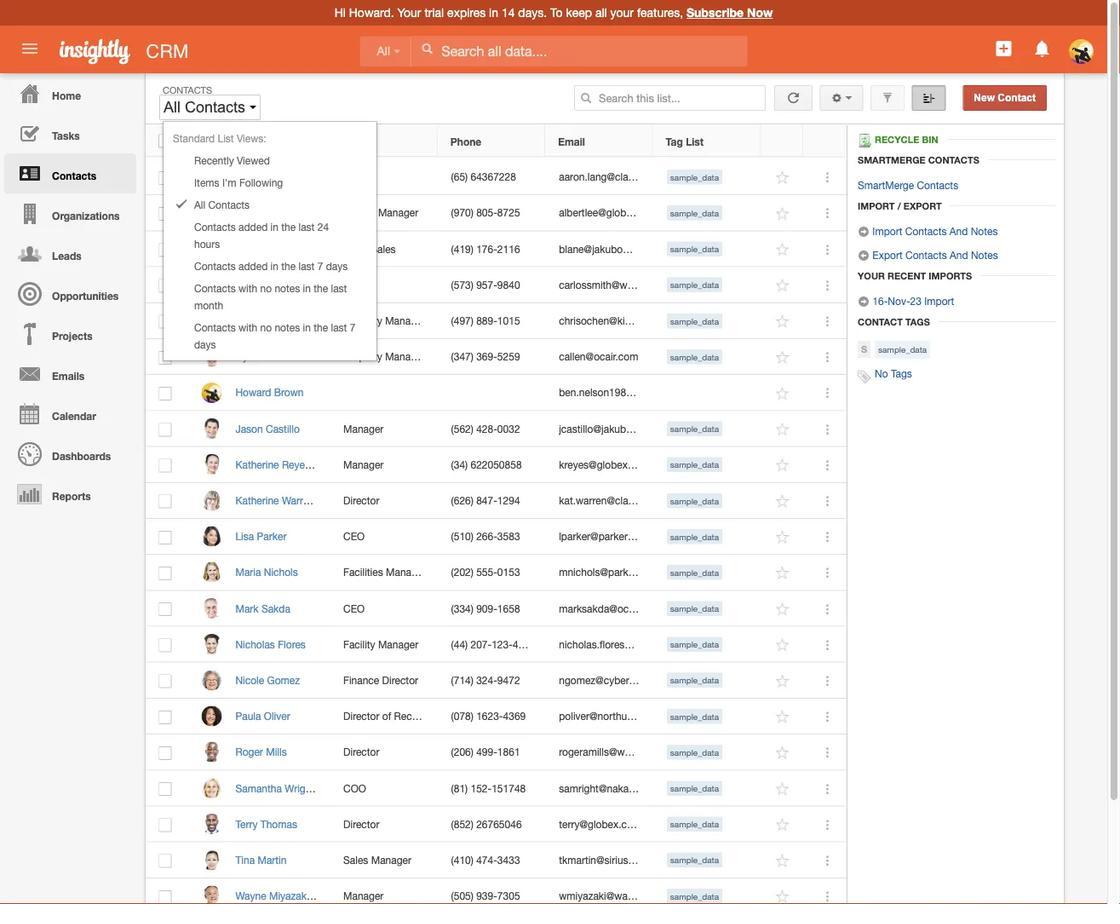 Task type: locate. For each thing, give the bounding box(es) containing it.
property right allen
[[343, 351, 382, 363]]

0 vertical spatial smartmerge
[[858, 154, 926, 165]]

0 vertical spatial circle arrow right image
[[858, 226, 870, 238]]

row containing mark sakda
[[146, 591, 847, 627]]

5259
[[498, 351, 520, 363]]

all down 'howard.'
[[377, 45, 390, 58]]

(347) 369-5259 cell
[[438, 339, 546, 375]]

facility manager cell for (44)
[[330, 627, 438, 663]]

contacts down the i'm
[[208, 199, 250, 210]]

2 property from the top
[[343, 351, 382, 363]]

follow image for kat.warren@clampett.com
[[775, 493, 791, 509]]

all contacts inside button
[[164, 98, 250, 116]]

7 follow image from the top
[[775, 637, 791, 653]]

follow image for carlossmith@warbucks.com
[[775, 278, 791, 294]]

1 manager cell from the top
[[330, 411, 438, 447]]

1 vertical spatial contact
[[858, 316, 903, 327]]

rogeramills@warbucks.com
[[559, 746, 685, 758]]

(510) 266-3583 cell
[[438, 519, 546, 555]]

director cell for (206)
[[330, 735, 438, 771]]

in inside contacts with no notes in the last 7 days
[[303, 321, 311, 333]]

manager left (410)
[[371, 854, 412, 866]]

director right warren in the left of the page
[[343, 494, 380, 506]]

manager cell left (562)
[[330, 411, 438, 447]]

added down albert
[[239, 221, 268, 233]]

manager up vp of sales "cell"
[[378, 207, 419, 219]]

samright@nakatomi.com sample_data
[[559, 782, 719, 794]]

7 down 24
[[318, 260, 323, 272]]

facility manager up finance director
[[343, 638, 419, 650]]

0 vertical spatial your
[[398, 6, 421, 20]]

rogeramills@warbucks.com cell
[[546, 735, 685, 771]]

circle arrow right image left 16-
[[858, 296, 870, 308]]

2 follow image from the top
[[775, 278, 791, 294]]

0032
[[498, 423, 520, 434]]

your down the circle arrow left "icon" on the right top
[[858, 270, 885, 281]]

7 row from the top
[[146, 339, 847, 375]]

16-nov-23 import link
[[858, 295, 955, 308]]

finance director cell
[[330, 663, 438, 699]]

notes up imports
[[971, 249, 998, 261]]

of right vp
[[359, 243, 368, 255]]

ngomez@cyberdyne.com sample_data
[[559, 674, 719, 686]]

contacts down hours
[[194, 260, 236, 272]]

0 horizontal spatial list
[[218, 132, 234, 144]]

row containing albert lee
[[146, 195, 847, 231]]

1 facility from the top
[[343, 207, 375, 219]]

1 vertical spatial circle arrow right image
[[858, 296, 870, 308]]

sample_data inside "samright@nakatomi.com sample_data"
[[670, 783, 719, 793]]

1 vertical spatial with
[[239, 321, 258, 333]]

0 vertical spatial director cell
[[330, 483, 438, 519]]

wayne
[[236, 890, 266, 902]]

facility up vp
[[343, 207, 375, 219]]

64367228
[[471, 171, 516, 183]]

369-
[[477, 351, 498, 363]]

2 katherine from the top
[[236, 494, 279, 506]]

1 director cell from the top
[[330, 483, 438, 519]]

7 inside contacts with no notes in the last 7 days
[[350, 321, 356, 333]]

contacts down contacts on the right top of page
[[917, 179, 959, 191]]

row containing carlos smith
[[146, 267, 847, 303]]

thomas
[[261, 818, 297, 830]]

3 row from the top
[[146, 195, 847, 231]]

all
[[596, 6, 607, 20]]

property manager cell for (347)
[[330, 339, 438, 375]]

director cell
[[330, 483, 438, 519], [330, 735, 438, 771], [330, 807, 438, 843]]

and up imports
[[950, 249, 969, 261]]

4 row from the top
[[146, 231, 847, 267]]

circle arrow right image for 16-nov-23 import
[[858, 296, 870, 308]]

0 vertical spatial facility manager
[[343, 207, 419, 219]]

(573)
[[451, 279, 474, 291]]

lisa
[[236, 530, 254, 542]]

0 vertical spatial no
[[260, 282, 272, 294]]

samright@nakatomi.com cell
[[546, 771, 672, 807]]

and up export contacts and notes
[[950, 225, 968, 237]]

6 row from the top
[[146, 303, 847, 339]]

follow image for aaron.lang@clampett.com
[[775, 170, 791, 186]]

ceo cell
[[330, 267, 438, 303], [330, 519, 438, 555], [330, 591, 438, 627]]

1 notes from the top
[[275, 282, 300, 294]]

last right chen
[[331, 321, 347, 333]]

of inside "cell"
[[359, 243, 368, 255]]

ceo
[[343, 279, 365, 291], [343, 530, 365, 542], [343, 602, 365, 614]]

notes inside contacts with no notes in the last 7 days
[[275, 321, 300, 333]]

all contacts down the i'm
[[194, 199, 250, 210]]

added inside contacts added in the last 24 hours
[[239, 221, 268, 233]]

2 with from the top
[[239, 321, 258, 333]]

katherine for katherine warren
[[236, 494, 279, 506]]

lparker@parkerandco.com cell
[[546, 519, 679, 555]]

terry thomas link
[[236, 818, 306, 830]]

contacts with no notes in the last 7 days link
[[164, 316, 377, 355]]

in right smith
[[303, 282, 311, 294]]

ceo up facilities at the bottom left of the page
[[343, 530, 365, 542]]

1 vertical spatial 7
[[350, 321, 356, 333]]

director up director of recruiting
[[382, 674, 418, 686]]

0 horizontal spatial 7
[[318, 260, 323, 272]]

1 horizontal spatial list
[[686, 135, 704, 147]]

export contacts and notes
[[870, 249, 998, 261]]

manager right facilities at the bottom left of the page
[[386, 566, 426, 578]]

property manager cell down vp of sales "cell"
[[330, 303, 438, 339]]

474-
[[477, 854, 498, 866]]

0 vertical spatial facility manager cell
[[330, 195, 438, 231]]

1 vertical spatial and
[[950, 249, 969, 261]]

1 ceo from the top
[[343, 279, 365, 291]]

0 vertical spatial 7
[[318, 260, 323, 272]]

follow image for wmiyazaki@warbucks.com
[[775, 889, 791, 904]]

import contacts and notes link
[[858, 225, 998, 238]]

0 horizontal spatial days
[[194, 338, 216, 350]]

row group
[[146, 159, 847, 904]]

albertlee@globex.com cell
[[546, 195, 660, 231]]

refresh list image
[[786, 92, 802, 104]]

3 follow image from the top
[[775, 385, 791, 402]]

contacts down import contacts and notes link
[[906, 249, 947, 261]]

manager up finance director cell at the left bottom of the page
[[378, 638, 419, 650]]

ceo cell up facilities manager on the left of page
[[330, 519, 438, 555]]

roger mills link
[[236, 746, 295, 758]]

26765046
[[477, 818, 522, 830]]

1 vertical spatial property manager
[[343, 351, 426, 363]]

0 vertical spatial sales
[[371, 243, 396, 255]]

last inside contacts added in the last 24 hours
[[299, 221, 315, 233]]

follow image for albertlee@globex.com
[[775, 206, 791, 222]]

contacts inside contacts with no notes in the last month
[[194, 282, 236, 294]]

director down the finance on the left of the page
[[343, 710, 380, 722]]

(44)
[[451, 638, 468, 650]]

1 horizontal spatial your
[[858, 270, 885, 281]]

1 property from the top
[[343, 315, 382, 327]]

kat.warren@clampett.com
[[559, 494, 678, 506]]

list for standard
[[218, 132, 234, 144]]

property manager cell
[[330, 303, 438, 339], [330, 339, 438, 375]]

circle arrow right image inside import contacts and notes link
[[858, 226, 870, 238]]

14 row from the top
[[146, 591, 847, 627]]

0 vertical spatial import
[[858, 200, 895, 211]]

6 follow image from the top
[[775, 601, 791, 617]]

18 row from the top
[[146, 735, 847, 771]]

poliver@northumbria.edu cell
[[546, 699, 673, 735]]

0 vertical spatial all contacts
[[164, 98, 250, 116]]

1 facility manager cell from the top
[[330, 195, 438, 231]]

views:
[[237, 132, 266, 144]]

contact down 16-
[[858, 316, 903, 327]]

director cell down director of recruiting
[[330, 735, 438, 771]]

(714) 324-9472 cell
[[438, 663, 546, 699]]

list inside standard list views: link
[[218, 132, 234, 144]]

import for import contacts and notes
[[873, 225, 903, 237]]

1 vertical spatial ceo cell
[[330, 519, 438, 555]]

katherine down jason
[[236, 459, 279, 470]]

19 row from the top
[[146, 771, 847, 807]]

cynthia allen
[[236, 351, 296, 363]]

9472
[[498, 674, 520, 686]]

of for vp
[[359, 243, 368, 255]]

1 ceo cell from the top
[[330, 267, 438, 303]]

1 horizontal spatial sales
[[371, 243, 396, 255]]

director of recruiting
[[343, 710, 441, 722]]

4369
[[503, 710, 526, 722]]

2 vertical spatial director cell
[[330, 807, 438, 843]]

of inside cell
[[382, 710, 391, 722]]

standard
[[173, 132, 215, 144]]

lee
[[265, 207, 282, 219]]

22 row from the top
[[146, 878, 847, 904]]

1 horizontal spatial of
[[382, 710, 391, 722]]

8 follow image from the top
[[775, 673, 791, 689]]

(34)
[[451, 459, 468, 470]]

property manager left the (347)
[[343, 351, 426, 363]]

0 vertical spatial export
[[904, 200, 942, 211]]

search image
[[580, 92, 592, 104]]

follow image for callen@ocair.com
[[775, 349, 791, 366]]

martin
[[258, 854, 287, 866]]

(626) 847-1294 cell
[[438, 483, 546, 519]]

no inside contacts with no notes in the last month
[[260, 282, 272, 294]]

1 facility manager from the top
[[343, 207, 419, 219]]

facility manager for (970)
[[343, 207, 419, 219]]

kat.warren@clampett.com cell
[[546, 483, 678, 519]]

row containing maria nichols
[[146, 555, 847, 591]]

7 follow image from the top
[[775, 565, 791, 581]]

and for export contacts and notes
[[950, 249, 969, 261]]

manager for (970) 805-8725
[[378, 207, 419, 219]]

facility manager cell
[[330, 195, 438, 231], [330, 627, 438, 663]]

director cell up facilities manager on the left of page
[[330, 483, 438, 519]]

1 vertical spatial all contacts
[[194, 199, 250, 210]]

0 horizontal spatial export
[[873, 249, 903, 261]]

manager for (44) 207-123-4567
[[378, 638, 419, 650]]

katherine reyes link
[[236, 459, 319, 470]]

days down vp
[[326, 260, 348, 272]]

9 follow image from the top
[[775, 781, 791, 797]]

0 vertical spatial days
[[326, 260, 348, 272]]

1 vertical spatial ceo
[[343, 530, 365, 542]]

facility manager cell up finance director
[[330, 627, 438, 663]]

manager left (497) on the top of the page
[[385, 315, 426, 327]]

contacts down month
[[194, 321, 236, 333]]

your left trial
[[398, 6, 421, 20]]

ceo down facilities at the bottom left of the page
[[343, 602, 365, 614]]

import left the /
[[858, 200, 895, 211]]

2 circle arrow right image from the top
[[858, 296, 870, 308]]

with for contacts with no notes in the last 7 days
[[239, 321, 258, 333]]

2 property manager from the top
[[343, 351, 426, 363]]

1 vertical spatial sales
[[343, 854, 368, 866]]

sales inside cell
[[343, 854, 368, 866]]

1 vertical spatial days
[[194, 338, 216, 350]]

ceo cell for (573) 957-9840
[[330, 267, 438, 303]]

1015
[[498, 315, 520, 327]]

1 follow image from the top
[[775, 170, 791, 186]]

items i'm following
[[194, 176, 283, 188]]

manager left the (347)
[[385, 351, 426, 363]]

1 vertical spatial smartmerge
[[858, 179, 914, 191]]

0 vertical spatial all
[[377, 45, 390, 58]]

9 row from the top
[[146, 411, 847, 447]]

1 circle arrow right image from the top
[[858, 226, 870, 238]]

chris
[[236, 315, 259, 327]]

sample_data inside aaron.lang@clampett.com sample_data
[[670, 172, 719, 182]]

(562) 428-0032 cell
[[438, 411, 546, 447]]

contacts inside contacts with no notes in the last 7 days
[[194, 321, 236, 333]]

10 follow image from the top
[[775, 817, 791, 833]]

the down lee
[[281, 221, 296, 233]]

2 no from the top
[[260, 321, 272, 333]]

2 facility from the top
[[343, 638, 375, 650]]

ceo cell down facilities manager on the left of page
[[330, 591, 438, 627]]

909-
[[477, 602, 498, 614]]

list for tag
[[686, 135, 704, 147]]

12 row from the top
[[146, 519, 847, 555]]

2 row from the top
[[146, 159, 847, 195]]

0 vertical spatial notes
[[971, 225, 998, 237]]

director cell up the sales manager
[[330, 807, 438, 843]]

row containing samantha wright
[[146, 771, 847, 807]]

6 follow image from the top
[[775, 493, 791, 509]]

navigation
[[0, 73, 136, 514]]

follow image for samright@nakatomi.com
[[775, 781, 791, 797]]

889-
[[477, 315, 498, 327]]

(078)
[[451, 710, 474, 722]]

2 vertical spatial ceo cell
[[330, 591, 438, 627]]

facility manager cell up the vp of sales
[[330, 195, 438, 231]]

1 property manager from the top
[[343, 315, 426, 327]]

(334) 909-1658
[[451, 602, 520, 614]]

circle arrow right image up the circle arrow left "icon" on the right top
[[858, 226, 870, 238]]

cog image
[[831, 92, 843, 104]]

chris chen link
[[236, 315, 295, 327]]

0 vertical spatial notes
[[275, 282, 300, 294]]

notes inside contacts with no notes in the last month
[[275, 282, 300, 294]]

manager down the sales manager
[[343, 890, 384, 902]]

15 row from the top
[[146, 627, 847, 663]]

recycle bin link
[[858, 134, 947, 147]]

export right the circle arrow left "icon" on the right top
[[873, 249, 903, 261]]

contact right "new"
[[998, 92, 1036, 104]]

0 vertical spatial contact
[[998, 92, 1036, 104]]

in down lee
[[271, 221, 279, 233]]

10 follow image from the top
[[775, 853, 791, 869]]

kreyes@globex.com cell
[[546, 447, 654, 483]]

1 horizontal spatial all
[[194, 199, 205, 210]]

sample_data inside marksakda@ocair.com sample_data
[[670, 604, 719, 613]]

row containing lisa parker
[[146, 519, 847, 555]]

3 ceo cell from the top
[[330, 591, 438, 627]]

property manager down vp of sales "cell"
[[343, 315, 426, 327]]

7 down vp
[[350, 321, 356, 333]]

all contacts button
[[159, 95, 261, 120]]

1 vertical spatial director cell
[[330, 735, 438, 771]]

import right 23
[[925, 295, 955, 307]]

the right smith
[[314, 282, 328, 294]]

2 ceo from the top
[[343, 530, 365, 542]]

1 horizontal spatial 7
[[350, 321, 356, 333]]

0 vertical spatial property manager
[[343, 315, 426, 327]]

last left 24
[[299, 221, 315, 233]]

0 horizontal spatial all
[[164, 98, 181, 116]]

3 follow image from the top
[[775, 313, 791, 330]]

manager cell
[[330, 411, 438, 447], [330, 447, 438, 483], [330, 878, 438, 904]]

manager for (347) 369-5259
[[385, 351, 426, 363]]

all inside all contacts link
[[194, 199, 205, 210]]

last up the carlos smith link
[[299, 260, 315, 272]]

row
[[146, 125, 846, 157], [146, 159, 847, 195], [146, 195, 847, 231], [146, 231, 847, 267], [146, 267, 847, 303], [146, 303, 847, 339], [146, 339, 847, 375], [146, 375, 847, 411], [146, 411, 847, 447], [146, 447, 847, 483], [146, 483, 847, 519], [146, 519, 847, 555], [146, 555, 847, 591], [146, 591, 847, 627], [146, 627, 847, 663], [146, 663, 847, 699], [146, 699, 847, 735], [146, 735, 847, 771], [146, 771, 847, 807], [146, 807, 847, 843], [146, 843, 847, 878], [146, 878, 847, 904]]

1 notes from the top
[[971, 225, 998, 237]]

0 vertical spatial property
[[343, 315, 382, 327]]

row containing katherine warren
[[146, 483, 847, 519]]

list left full
[[218, 132, 234, 144]]

0 vertical spatial facility
[[343, 207, 375, 219]]

all inside all contacts button
[[164, 98, 181, 116]]

manager cell for (505) 939-7305
[[330, 878, 438, 904]]

0 horizontal spatial your
[[398, 6, 421, 20]]

0 vertical spatial and
[[950, 225, 968, 237]]

export right the /
[[904, 200, 942, 211]]

no
[[260, 282, 272, 294], [260, 321, 272, 333]]

director up coo
[[343, 746, 380, 758]]

1 horizontal spatial export
[[904, 200, 942, 211]]

calendar
[[52, 410, 96, 422]]

(714)
[[451, 674, 474, 686]]

0 vertical spatial ceo cell
[[330, 267, 438, 303]]

the inside contacts with no notes in the last month
[[314, 282, 328, 294]]

Search this list... text field
[[574, 85, 766, 111]]

cell
[[330, 159, 438, 195], [222, 231, 330, 267], [330, 375, 438, 411], [438, 375, 546, 411], [654, 375, 762, 411]]

contacts inside contacts added in the last 24 hours
[[194, 221, 236, 233]]

kat.warren@clampett.com sample_data
[[559, 494, 719, 506]]

no tags
[[875, 368, 912, 380]]

4 follow image from the top
[[775, 349, 791, 366]]

days down month
[[194, 338, 216, 350]]

manager cell for (34) 622050858
[[330, 447, 438, 483]]

3 manager cell from the top
[[330, 878, 438, 904]]

white image
[[421, 43, 433, 55]]

list right tag
[[686, 135, 704, 147]]

(573) 957-9840 cell
[[438, 267, 546, 303]]

tasks
[[52, 130, 80, 141]]

follow image for mnichols@parkerandco.com
[[775, 565, 791, 581]]

list
[[218, 132, 234, 144], [686, 135, 704, 147]]

1 added from the top
[[239, 221, 268, 233]]

smartmerge up the /
[[858, 179, 914, 191]]

your
[[611, 6, 634, 20]]

organizations
[[52, 210, 120, 222]]

added
[[239, 221, 268, 233], [239, 260, 268, 272]]

director down coo
[[343, 818, 380, 830]]

1 vertical spatial facility manager cell
[[330, 627, 438, 663]]

following
[[239, 176, 283, 188]]

0153
[[498, 566, 520, 578]]

2 follow image from the top
[[775, 242, 791, 258]]

8 row from the top
[[146, 375, 847, 411]]

follow image for marksakda@ocair.com
[[775, 601, 791, 617]]

contacts up hours
[[194, 221, 236, 233]]

10 row from the top
[[146, 447, 847, 483]]

(81) 152-151748 cell
[[438, 771, 546, 807]]

row containing jason castillo
[[146, 411, 847, 447]]

1 vertical spatial notes
[[971, 249, 998, 261]]

3 ceo from the top
[[343, 602, 365, 614]]

blane@jakubowski.com sample_data
[[559, 243, 719, 255]]

2 facility manager cell from the top
[[330, 627, 438, 663]]

1 vertical spatial property
[[343, 351, 382, 363]]

i'm
[[222, 176, 237, 188]]

all down items
[[194, 199, 205, 210]]

property manager for (347)
[[343, 351, 426, 363]]

2 manager cell from the top
[[330, 447, 438, 483]]

1 with from the top
[[239, 282, 258, 294]]

with inside contacts with no notes in the last month
[[239, 282, 258, 294]]

0 vertical spatial katherine
[[236, 459, 279, 470]]

facility for lee
[[343, 207, 375, 219]]

director of recruiting cell
[[330, 699, 441, 735]]

sample_data inside ngomez@cyberdyne.com sample_data
[[670, 676, 719, 685]]

1 vertical spatial no
[[260, 321, 272, 333]]

aaron.lang@clampett.com
[[559, 171, 678, 183]]

in right chen
[[303, 321, 311, 333]]

2 vertical spatial all
[[194, 199, 205, 210]]

contacts
[[929, 154, 980, 165]]

circle arrow right image inside 16-nov-23 import link
[[858, 296, 870, 308]]

follow image
[[775, 206, 791, 222], [775, 242, 791, 258], [775, 313, 791, 330], [775, 349, 791, 366], [775, 529, 791, 545], [775, 601, 791, 617], [775, 637, 791, 653], [775, 709, 791, 725], [775, 781, 791, 797], [775, 817, 791, 833]]

wayne miyazaki
[[236, 890, 309, 902]]

facilities manager cell
[[330, 555, 438, 591]]

maria nichols
[[236, 566, 298, 578]]

2 ceo cell from the top
[[330, 519, 438, 555]]

row containing nicole gomez
[[146, 663, 847, 699]]

None checkbox
[[159, 171, 172, 185], [159, 243, 172, 257], [159, 315, 172, 329], [159, 351, 172, 365], [159, 423, 172, 437], [159, 531, 172, 544], [159, 603, 172, 616], [159, 639, 172, 652], [159, 675, 172, 688], [159, 782, 172, 796], [159, 854, 172, 868], [159, 890, 172, 904], [159, 171, 172, 185], [159, 243, 172, 257], [159, 315, 172, 329], [159, 351, 172, 365], [159, 423, 172, 437], [159, 531, 172, 544], [159, 603, 172, 616], [159, 639, 172, 652], [159, 675, 172, 688], [159, 782, 172, 796], [159, 854, 172, 868], [159, 890, 172, 904]]

0 vertical spatial with
[[239, 282, 258, 294]]

9 follow image from the top
[[775, 745, 791, 761]]

20 row from the top
[[146, 807, 847, 843]]

1 vertical spatial all
[[164, 98, 181, 116]]

1 vertical spatial facility manager
[[343, 638, 419, 650]]

facility manager up vp of sales "cell"
[[343, 207, 419, 219]]

property for allen
[[343, 351, 382, 363]]

director cell for (852)
[[330, 807, 438, 843]]

tags
[[891, 368, 912, 380]]

follow image for nicholas.flores@clampett.com
[[775, 637, 791, 653]]

facility up the finance on the left of the page
[[343, 638, 375, 650]]

21 row from the top
[[146, 843, 847, 878]]

contacts added in the last 24 hours link
[[164, 216, 377, 255]]

howard brown
[[236, 387, 304, 399]]

days
[[326, 260, 348, 272], [194, 338, 216, 350]]

23
[[911, 295, 922, 307]]

all contacts for all contacts link
[[194, 199, 250, 210]]

sales right vp
[[371, 243, 396, 255]]

contacts inside button
[[185, 98, 245, 116]]

follow image for chrisochen@kinggroup.com
[[775, 313, 791, 330]]

(970) 805-8725 cell
[[438, 195, 546, 231]]

director cell for (626)
[[330, 483, 438, 519]]

None checkbox
[[158, 134, 171, 148], [159, 207, 172, 221], [159, 279, 172, 293], [159, 387, 172, 401], [159, 459, 172, 472], [159, 495, 172, 508], [159, 567, 172, 580], [159, 711, 172, 724], [159, 746, 172, 760], [159, 818, 172, 832], [158, 134, 171, 148], [159, 207, 172, 221], [159, 279, 172, 293], [159, 387, 172, 401], [159, 459, 172, 472], [159, 495, 172, 508], [159, 567, 172, 580], [159, 711, 172, 724], [159, 746, 172, 760], [159, 818, 172, 832]]

added up the carlos
[[239, 260, 268, 272]]

1 vertical spatial of
[[382, 710, 391, 722]]

no inside contacts with no notes in the last 7 days
[[260, 321, 272, 333]]

property for chen
[[343, 315, 382, 327]]

carlossmith@warbucks.com cell
[[546, 267, 687, 303]]

0 horizontal spatial of
[[359, 243, 368, 255]]

sales down coo
[[343, 854, 368, 866]]

ben.nelson1980@gmail.com cell
[[546, 375, 688, 411]]

smartmerge for smartmerge contacts
[[858, 154, 926, 165]]

notes up export contacts and notes
[[971, 225, 998, 237]]

contacts up organizations link
[[52, 170, 96, 182]]

standard list views: link
[[142, 127, 377, 149]]

0 horizontal spatial sales
[[343, 854, 368, 866]]

1 vertical spatial katherine
[[236, 494, 279, 506]]

manager right reyes at the left
[[343, 459, 384, 470]]

contacts up month
[[194, 282, 236, 294]]

hi howard. your trial expires in 14 days. to keep all your features, subscribe now
[[335, 6, 773, 20]]

manager cell down the sales manager
[[330, 878, 438, 904]]

director inside director of recruiting cell
[[343, 710, 380, 722]]

2 vertical spatial ceo
[[343, 602, 365, 614]]

the inside contacts with no notes in the last 7 days
[[314, 321, 328, 333]]

smartmerge down the recycle
[[858, 154, 926, 165]]

marksakda@ocair.com cell
[[546, 591, 662, 627]]

2 added from the top
[[239, 260, 268, 272]]

5 row from the top
[[146, 267, 847, 303]]

2 vertical spatial import
[[925, 295, 955, 307]]

manager cell left (34)
[[330, 447, 438, 483]]

1 follow image from the top
[[775, 206, 791, 222]]

1 property manager cell from the top
[[330, 303, 438, 339]]

2 smartmerge from the top
[[858, 179, 914, 191]]

home link
[[4, 73, 136, 113]]

1 vertical spatial notes
[[275, 321, 300, 333]]

(44) 207-123-4567 cell
[[438, 627, 546, 663]]

16 row from the top
[[146, 663, 847, 699]]

0 vertical spatial ceo
[[343, 279, 365, 291]]

8 follow image from the top
[[775, 709, 791, 725]]

0 vertical spatial of
[[359, 243, 368, 255]]

nicholas.flores@clampett.com
[[559, 638, 696, 650]]

director for director cell for (206)
[[343, 746, 380, 758]]

11 row from the top
[[146, 483, 847, 519]]

2 property manager cell from the top
[[330, 339, 438, 375]]

13 row from the top
[[146, 555, 847, 591]]

with inside contacts with no notes in the last 7 days
[[239, 321, 258, 333]]

recent
[[888, 270, 927, 281]]

4 follow image from the top
[[775, 421, 791, 438]]

2 notes from the top
[[275, 321, 300, 333]]

2 director cell from the top
[[330, 735, 438, 771]]

vp of sales cell
[[330, 231, 438, 267]]

property manager cell left the (347)
[[330, 339, 438, 375]]

1 row from the top
[[146, 125, 846, 157]]

follow image for ben.nelson1980@gmail.com
[[775, 385, 791, 402]]

property manager for (497)
[[343, 315, 426, 327]]

of left recruiting
[[382, 710, 391, 722]]

ceo cell down the vp of sales
[[330, 267, 438, 303]]

3 director cell from the top
[[330, 807, 438, 843]]

row containing paula oliver
[[146, 699, 847, 735]]

import down the /
[[873, 225, 903, 237]]

jason
[[236, 423, 263, 434]]

in up the carlos smith link
[[271, 260, 279, 272]]

manager right "castillo"
[[343, 423, 384, 434]]

aaron.lang@clampett.com cell
[[546, 159, 678, 195]]

all up the standard
[[164, 98, 181, 116]]

all contacts
[[164, 98, 250, 116], [194, 199, 250, 210]]

property down the vp of sales
[[343, 315, 382, 327]]

last down vp
[[331, 282, 347, 294]]

katherine up lisa parker
[[236, 494, 279, 506]]

organizations link
[[4, 193, 136, 233]]

notes for export contacts and notes
[[971, 249, 998, 261]]

1 katherine from the top
[[236, 459, 279, 470]]

1 vertical spatial import
[[873, 225, 903, 237]]

5 follow image from the top
[[775, 529, 791, 545]]

export
[[904, 200, 942, 211], [873, 249, 903, 261]]

all contacts up the standard
[[164, 98, 250, 116]]

hours
[[194, 238, 220, 250]]

contacts up the 'standard list views:' at left top
[[185, 98, 245, 116]]

1 vertical spatial facility
[[343, 638, 375, 650]]

2 notes from the top
[[971, 249, 998, 261]]

1 smartmerge from the top
[[858, 154, 926, 165]]

1 vertical spatial added
[[239, 260, 268, 272]]

1 no from the top
[[260, 282, 272, 294]]

the right chen
[[314, 321, 328, 333]]

2 facility manager from the top
[[343, 638, 419, 650]]

0 vertical spatial added
[[239, 221, 268, 233]]

added for days
[[239, 260, 268, 272]]

17 row from the top
[[146, 699, 847, 735]]

terry@globex.com cell
[[546, 807, 654, 843]]

blane@jakubowski.com cell
[[546, 231, 666, 267]]

11 follow image from the top
[[775, 889, 791, 904]]

sample_data inside the blane@jakubowski.com sample_data
[[670, 244, 719, 254]]

follow image for jcastillo@jakubowski.com
[[775, 421, 791, 438]]

ceo down vp
[[343, 279, 365, 291]]

circle arrow right image
[[858, 226, 870, 238], [858, 296, 870, 308]]

new contact
[[974, 92, 1036, 104]]

1 vertical spatial your
[[858, 270, 885, 281]]

5 follow image from the top
[[775, 457, 791, 473]]

follow image
[[775, 170, 791, 186], [775, 278, 791, 294], [775, 385, 791, 402], [775, 421, 791, 438], [775, 457, 791, 473], [775, 493, 791, 509], [775, 565, 791, 581], [775, 673, 791, 689], [775, 745, 791, 761], [775, 853, 791, 869], [775, 889, 791, 904]]



Task type: vqa. For each thing, say whether or not it's contained in the screenshot.
JASON on the left top of page
yes



Task type: describe. For each thing, give the bounding box(es) containing it.
reports link
[[4, 474, 136, 514]]

mnichols@parkerandco.com cell
[[546, 555, 689, 591]]

chen
[[262, 315, 287, 327]]

smartmerge contacts
[[858, 179, 959, 191]]

finance
[[343, 674, 379, 686]]

Search all data.... text field
[[412, 36, 748, 66]]

1861
[[498, 746, 520, 758]]

(626)
[[451, 494, 474, 506]]

lparker@parkerandco.com
[[559, 530, 679, 542]]

export contacts and notes link
[[858, 249, 998, 262]]

follow image for poliver@northumbria.edu
[[775, 709, 791, 725]]

row containing vp of sales
[[146, 231, 847, 267]]

coo cell
[[330, 771, 438, 807]]

all for all contacts link
[[194, 199, 205, 210]]

keep
[[566, 6, 592, 20]]

957-
[[477, 279, 498, 291]]

property manager cell for (497)
[[330, 303, 438, 339]]

new
[[974, 92, 995, 104]]

847-
[[477, 494, 498, 506]]

all for all contacts button
[[164, 98, 181, 116]]

import for import / export
[[858, 200, 895, 211]]

(347) 369-5259
[[451, 351, 520, 363]]

the up smith
[[281, 260, 296, 272]]

row containing cynthia allen
[[146, 339, 847, 375]]

805-
[[477, 207, 498, 219]]

jcastillo@jakubowski.com sample_data
[[559, 423, 719, 434]]

katherine warren
[[236, 494, 314, 506]]

circle arrow left image
[[858, 250, 870, 262]]

7 inside contacts added in the last 7 days link
[[318, 260, 323, 272]]

vp
[[343, 243, 356, 255]]

(419)
[[451, 243, 474, 255]]

(970) 805-8725
[[451, 207, 520, 219]]

mnichols@parkerandco.com
[[559, 566, 689, 578]]

1 vertical spatial export
[[873, 249, 903, 261]]

wmiyazaki@warbucks.com
[[559, 890, 682, 902]]

aaron.lang@clampett.com sample_data
[[559, 171, 719, 183]]

jcastillo@jakubowski.com cell
[[546, 411, 676, 447]]

chrisochen@kinggroup.com
[[559, 315, 686, 327]]

(334) 909-1658 cell
[[438, 591, 546, 627]]

176-
[[477, 243, 498, 255]]

follow image for lparker@parkerandco.com
[[775, 529, 791, 545]]

subscribe
[[687, 6, 744, 20]]

(505)
[[451, 890, 474, 902]]

blane@jakubowski.com
[[559, 243, 666, 255]]

ceo for smith
[[343, 279, 365, 291]]

howard brown link
[[236, 387, 312, 399]]

nicholas
[[236, 638, 275, 650]]

no for 7
[[260, 321, 272, 333]]

(419) 176-2116 cell
[[438, 231, 546, 267]]

row containing terry thomas
[[146, 807, 847, 843]]

marksakda@ocair.com
[[559, 602, 662, 614]]

(852) 26765046 cell
[[438, 807, 546, 843]]

paula oliver link
[[236, 710, 299, 722]]

sales manager cell
[[330, 843, 438, 878]]

sample_data inside kat.warren@clampett.com sample_data
[[670, 496, 719, 506]]

facility manager for (44)
[[343, 638, 419, 650]]

facility for flores
[[343, 638, 375, 650]]

ngomez@cyberdyne.com cell
[[546, 663, 675, 699]]

jcastillo@jakubowski.com
[[559, 423, 676, 434]]

callen@ocair.com cell
[[546, 339, 654, 375]]

ceo for sakda
[[343, 602, 365, 614]]

(505) 939-7305 cell
[[438, 878, 546, 904]]

of for director
[[382, 710, 391, 722]]

emails
[[52, 370, 85, 382]]

row containing aaron lang
[[146, 159, 847, 195]]

tags
[[906, 316, 930, 327]]

row containing full name
[[146, 125, 846, 157]]

151748
[[492, 782, 526, 794]]

circle arrow right image for import contacts and notes
[[858, 226, 870, 238]]

1 horizontal spatial contact
[[998, 92, 1036, 104]]

row containing nicholas flores
[[146, 627, 847, 663]]

0 horizontal spatial contact
[[858, 316, 903, 327]]

jason castillo link
[[236, 423, 308, 434]]

samantha wright link
[[236, 782, 323, 794]]

projects
[[52, 330, 93, 342]]

chrisochen@kinggroup.com cell
[[546, 303, 686, 339]]

(206) 499-1861 cell
[[438, 735, 546, 771]]

row group containing aaron lang
[[146, 159, 847, 904]]

(626) 847-1294
[[451, 494, 520, 506]]

contact tags
[[858, 316, 930, 327]]

manager for (410) 474-3433
[[371, 854, 412, 866]]

subscribe now link
[[687, 6, 773, 20]]

projects link
[[4, 314, 136, 354]]

follow image for kreyes@globex.com
[[775, 457, 791, 473]]

(202) 555-0153 cell
[[438, 555, 546, 591]]

to
[[550, 6, 563, 20]]

row containing tina martin
[[146, 843, 847, 878]]

(65)
[[451, 171, 468, 183]]

manager for (202) 555-0153
[[386, 566, 426, 578]]

contacts down crm
[[163, 84, 212, 95]]

facility manager cell for (970)
[[330, 195, 438, 231]]

notifications image
[[1033, 38, 1053, 59]]

row containing chris chen
[[146, 303, 847, 339]]

navigation containing home
[[0, 73, 136, 514]]

ceo cell for (334) 909-1658
[[330, 591, 438, 627]]

follow image for terry@globex.com
[[775, 817, 791, 833]]

manager cell for (562) 428-0032
[[330, 411, 438, 447]]

albert lee
[[236, 207, 282, 219]]

opportunities link
[[4, 274, 136, 314]]

director for director cell for (626)
[[343, 494, 380, 506]]

tkmartin@sirius.com cell
[[546, 843, 654, 878]]

contacts added in the last 24 hours
[[194, 221, 329, 250]]

gomez
[[267, 674, 300, 686]]

sales inside "cell"
[[371, 243, 396, 255]]

nicole
[[236, 674, 264, 686]]

recently
[[194, 154, 234, 166]]

finance director
[[343, 674, 418, 686]]

samantha
[[236, 782, 282, 794]]

no for month
[[260, 282, 272, 294]]

(410) 474-3433 cell
[[438, 843, 546, 878]]

sample_data inside poliver@northumbria.edu sample_data
[[670, 711, 719, 721]]

in inside contacts added in the last 24 hours
[[271, 221, 279, 233]]

in left the 14
[[489, 6, 499, 20]]

crm
[[146, 40, 189, 62]]

howard.
[[349, 6, 394, 20]]

contacts added in the last 7 days link
[[164, 255, 377, 277]]

lisa parker
[[236, 530, 287, 542]]

s
[[861, 344, 868, 355]]

ceo cell for (510) 266-3583
[[330, 519, 438, 555]]

contacts with no notes in the last month link
[[164, 277, 377, 316]]

in inside contacts with no notes in the last month
[[303, 282, 311, 294]]

all contacts for all contacts button
[[164, 98, 250, 116]]

smartmerge for smartmerge contacts
[[858, 179, 914, 191]]

(65) 64367228 cell
[[438, 159, 546, 195]]

wayne miyazaki link
[[236, 890, 318, 902]]

with for contacts with no notes in the last month
[[239, 282, 258, 294]]

row containing howard brown
[[146, 375, 847, 411]]

row containing wayne miyazaki
[[146, 878, 847, 904]]

director inside finance director cell
[[382, 674, 418, 686]]

wmiyazaki@warbucks.com cell
[[546, 878, 682, 904]]

152-
[[471, 782, 492, 794]]

24
[[318, 221, 329, 233]]

8725
[[498, 207, 520, 219]]

import contacts and notes
[[870, 225, 998, 237]]

lang
[[265, 171, 288, 183]]

follow image for blane@jakubowski.com
[[775, 242, 791, 258]]

viewed
[[237, 154, 270, 166]]

trial
[[425, 6, 444, 20]]

row containing roger mills
[[146, 735, 847, 771]]

manager for (497) 889-1015
[[385, 315, 426, 327]]

tina martin
[[236, 854, 287, 866]]

follow image for rogeramills@warbucks.com
[[775, 745, 791, 761]]

poliver@northumbria.edu sample_data
[[559, 710, 719, 722]]

the inside contacts added in the last 24 hours
[[281, 221, 296, 233]]

all link
[[360, 36, 412, 67]]

notes for 7
[[275, 321, 300, 333]]

notes for import contacts and notes
[[971, 225, 998, 237]]

(497) 889-1015 cell
[[438, 303, 546, 339]]

show list view filters image
[[882, 92, 894, 104]]

katherine for katherine reyes
[[236, 459, 279, 470]]

show sidebar image
[[923, 92, 935, 104]]

(078) 1623-4369
[[451, 710, 526, 722]]

notes for month
[[275, 282, 300, 294]]

row containing katherine reyes
[[146, 447, 847, 483]]

tkmartin@sirius.com
[[559, 854, 651, 866]]

tag
[[666, 135, 683, 147]]

days inside contacts with no notes in the last 7 days
[[194, 338, 216, 350]]

nicholas.flores@clampett.com cell
[[546, 627, 696, 663]]

all contacts link
[[164, 193, 377, 216]]

facilities
[[343, 566, 383, 578]]

sample_data inside jcastillo@jakubowski.com sample_data
[[670, 424, 719, 434]]

albert lee link
[[236, 207, 291, 219]]

carlossmith@warbucks.com
[[559, 279, 687, 291]]

director for director of recruiting
[[343, 710, 380, 722]]

roger mills
[[236, 746, 287, 758]]

ngomez@cyberdyne.com
[[559, 674, 675, 686]]

last inside contacts with no notes in the last 7 days
[[331, 321, 347, 333]]

last inside contacts with no notes in the last month
[[331, 282, 347, 294]]

director for (852)'s director cell
[[343, 818, 380, 830]]

1 horizontal spatial days
[[326, 260, 348, 272]]

ceo for parker
[[343, 530, 365, 542]]

added for hours
[[239, 221, 268, 233]]

follow image for tkmartin@sirius.com
[[775, 853, 791, 869]]

full
[[235, 135, 253, 147]]

tasks link
[[4, 113, 136, 153]]

(34) 622050858 cell
[[438, 447, 546, 483]]

follow image for ngomez@cyberdyne.com
[[775, 673, 791, 689]]

terry thomas
[[236, 818, 297, 830]]

and for import contacts and notes
[[950, 225, 968, 237]]

(078) 1623-4369 cell
[[438, 699, 546, 735]]

7305
[[498, 890, 520, 902]]

miyazaki
[[269, 890, 309, 902]]

(714) 324-9472
[[451, 674, 520, 686]]

ben.nelson1980@gmail.com
[[559, 387, 688, 399]]

vp of sales
[[343, 243, 396, 255]]

email
[[558, 135, 585, 147]]

aaron lang link
[[236, 171, 297, 183]]

2 horizontal spatial all
[[377, 45, 390, 58]]

contacts up export contacts and notes link
[[906, 225, 947, 237]]

smartmerge contacts
[[858, 154, 980, 165]]



